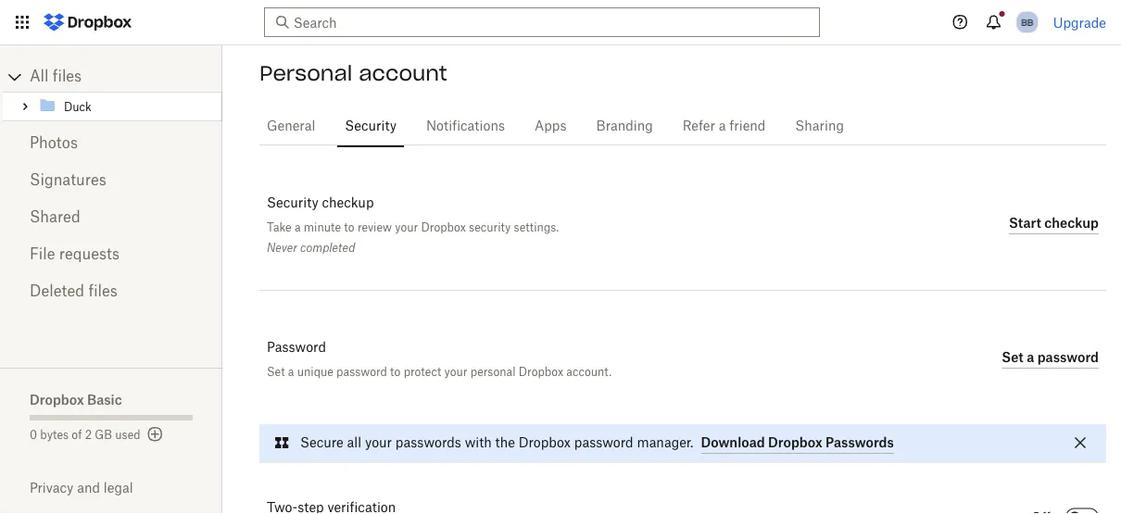Task type: describe. For each thing, give the bounding box(es) containing it.
all files link
[[30, 62, 222, 92]]

take a minute to review your dropbox security settings. never completed
[[267, 220, 559, 254]]

secure all your passwords with the dropbox password manager. download dropbox passwords
[[300, 435, 894, 450]]

all files tree
[[3, 62, 222, 121]]

signatures link
[[30, 162, 193, 199]]

deleted
[[30, 284, 84, 299]]

dropbox inside take a minute to review your dropbox security settings. never completed
[[421, 220, 466, 234]]

passwords
[[396, 437, 461, 450]]

sharing
[[795, 120, 844, 133]]

to inside take a minute to review your dropbox security settings. never completed
[[344, 220, 355, 234]]

start
[[1009, 215, 1041, 231]]

set a password button
[[1002, 347, 1099, 369]]

refer
[[683, 120, 715, 133]]

a for password
[[1027, 349, 1034, 365]]

manager.
[[637, 437, 693, 450]]

personal
[[259, 60, 352, 86]]

0
[[30, 430, 37, 441]]

password inside secure all your passwords with the dropbox password manager. download dropbox passwords
[[574, 437, 634, 450]]

set a password
[[1002, 349, 1099, 365]]

refer a friend
[[683, 120, 766, 133]]

file requests
[[30, 247, 120, 262]]

your inside secure all your passwords with the dropbox password manager. download dropbox passwords
[[365, 437, 392, 450]]

security tab
[[338, 104, 404, 148]]

general
[[267, 120, 315, 133]]

unique
[[297, 365, 333, 379]]

a for unique
[[288, 365, 294, 379]]

branding tab
[[589, 104, 660, 148]]

take
[[267, 220, 292, 234]]

0 bytes of 2 gb used
[[30, 430, 141, 441]]

security
[[469, 220, 511, 234]]

shared link
[[30, 199, 193, 236]]

account.
[[566, 365, 612, 379]]

dropbox inside secure all your passwords with the dropbox password manager. download dropbox passwords
[[519, 437, 571, 450]]

upgrade link
[[1053, 14, 1106, 30]]

set for set a password
[[1002, 349, 1024, 365]]

dropboxpasswordsline image
[[271, 432, 293, 454]]

gb
[[95, 430, 112, 441]]

deleted files
[[30, 284, 118, 299]]

minute
[[304, 220, 341, 234]]

start checkup button
[[1009, 212, 1099, 234]]

privacy and legal
[[30, 480, 133, 496]]

0 horizontal spatial password
[[336, 365, 387, 379]]

all
[[347, 437, 361, 450]]

account
[[359, 60, 447, 86]]

secure
[[300, 437, 344, 450]]

of
[[72, 430, 82, 441]]

notifications tab
[[419, 104, 512, 148]]

with
[[465, 437, 492, 450]]

never
[[267, 240, 297, 254]]

apps
[[535, 120, 567, 133]]

basic
[[87, 391, 122, 407]]

password inside button
[[1037, 349, 1099, 365]]

set a unique password to protect your personal dropbox account.
[[267, 365, 612, 379]]

general tab
[[259, 104, 323, 148]]

passwords
[[826, 435, 894, 450]]



Task type: locate. For each thing, give the bounding box(es) containing it.
a for friend
[[719, 120, 726, 133]]

your
[[395, 220, 418, 234], [444, 365, 468, 379], [365, 437, 392, 450]]

0 vertical spatial security
[[345, 120, 397, 133]]

checkup
[[322, 196, 374, 209], [1045, 215, 1099, 231]]

a for minute
[[295, 220, 301, 234]]

protect
[[404, 365, 441, 379]]

and
[[77, 480, 100, 496]]

a inside refer a friend tab
[[719, 120, 726, 133]]

0 horizontal spatial security
[[267, 196, 319, 209]]

0 vertical spatial checkup
[[322, 196, 374, 209]]

a inside the set a password button
[[1027, 349, 1034, 365]]

dropbox left security
[[421, 220, 466, 234]]

0 horizontal spatial your
[[365, 437, 392, 450]]

shared
[[30, 210, 80, 225]]

1 horizontal spatial to
[[390, 365, 401, 379]]

duck link
[[38, 95, 219, 118]]

1 horizontal spatial security
[[345, 120, 397, 133]]

set inside button
[[1002, 349, 1024, 365]]

dropbox right download
[[768, 435, 822, 450]]

1 horizontal spatial set
[[1002, 349, 1024, 365]]

security for security checkup
[[267, 196, 319, 209]]

get more space image
[[144, 423, 166, 446]]

privacy and legal link
[[30, 480, 222, 496]]

0 horizontal spatial files
[[53, 69, 82, 84]]

1 vertical spatial to
[[390, 365, 401, 379]]

legal
[[104, 480, 133, 496]]

dropbox basic
[[30, 391, 122, 407]]

Search text field
[[294, 12, 786, 32]]

deleted files link
[[30, 273, 193, 310]]

review
[[358, 220, 392, 234]]

set
[[1002, 349, 1024, 365], [267, 365, 285, 379]]

to left protect
[[390, 365, 401, 379]]

0 horizontal spatial to
[[344, 220, 355, 234]]

a inside take a minute to review your dropbox security settings. never completed
[[295, 220, 301, 234]]

apps tab
[[527, 104, 574, 148]]

tab list containing general
[[259, 101, 1106, 148]]

2 vertical spatial your
[[365, 437, 392, 450]]

checkup up minute at the left of the page
[[322, 196, 374, 209]]

tab list
[[259, 101, 1106, 148]]

all files
[[30, 69, 82, 84]]

0 vertical spatial your
[[395, 220, 418, 234]]

friend
[[730, 120, 766, 133]]

0 vertical spatial to
[[344, 220, 355, 234]]

files inside deleted files link
[[88, 284, 118, 299]]

file
[[30, 247, 55, 262]]

2
[[85, 430, 92, 441]]

1 vertical spatial files
[[88, 284, 118, 299]]

dropbox logo - go to the homepage image
[[37, 7, 138, 37]]

files right all
[[53, 69, 82, 84]]

upgrade
[[1053, 14, 1106, 30]]

notifications
[[426, 120, 505, 133]]

used
[[115, 430, 141, 441]]

to
[[344, 220, 355, 234], [390, 365, 401, 379]]

a
[[719, 120, 726, 133], [295, 220, 301, 234], [1027, 349, 1034, 365], [288, 365, 294, 379]]

security down personal account
[[345, 120, 397, 133]]

security
[[345, 120, 397, 133], [267, 196, 319, 209]]

privacy
[[30, 480, 74, 496]]

completed
[[300, 240, 355, 254]]

files for all files
[[53, 69, 82, 84]]

your right protect
[[444, 365, 468, 379]]

1 vertical spatial your
[[444, 365, 468, 379]]

personal account
[[259, 60, 447, 86]]

0 vertical spatial files
[[53, 69, 82, 84]]

1 vertical spatial security
[[267, 196, 319, 209]]

settings.
[[514, 220, 559, 234]]

download dropbox passwords button
[[701, 432, 894, 454]]

your right review
[[395, 220, 418, 234]]

requests
[[59, 247, 120, 262]]

refer a friend tab
[[675, 104, 773, 148]]

dropbox right personal
[[519, 365, 563, 379]]

files down file requests link
[[88, 284, 118, 299]]

your inside take a minute to review your dropbox security settings. never completed
[[395, 220, 418, 234]]

1 horizontal spatial your
[[395, 220, 418, 234]]

global header element
[[0, 0, 1121, 45]]

photos link
[[30, 125, 193, 162]]

2 horizontal spatial your
[[444, 365, 468, 379]]

security up the 'take'
[[267, 196, 319, 209]]

1 horizontal spatial password
[[574, 437, 634, 450]]

file requests link
[[30, 236, 193, 273]]

checkup for start checkup
[[1045, 215, 1099, 231]]

security inside security tab
[[345, 120, 397, 133]]

download
[[701, 435, 765, 450]]

your right all
[[365, 437, 392, 450]]

photos
[[30, 136, 78, 151]]

personal
[[471, 365, 516, 379]]

set for set a unique password to protect your personal dropbox account.
[[267, 365, 285, 379]]

files for deleted files
[[88, 284, 118, 299]]

dropbox right the
[[519, 437, 571, 450]]

security checkup
[[267, 196, 374, 209]]

to left review
[[344, 220, 355, 234]]

password
[[1037, 349, 1099, 365], [336, 365, 387, 379], [574, 437, 634, 450]]

files inside the all files link
[[53, 69, 82, 84]]

bytes
[[40, 430, 69, 441]]

checkup right the start
[[1045, 215, 1099, 231]]

signatures
[[30, 173, 106, 188]]

checkup inside button
[[1045, 215, 1099, 231]]

the
[[495, 437, 515, 450]]

checkup for security checkup
[[322, 196, 374, 209]]

security for security
[[345, 120, 397, 133]]

download dropbox passwords alert
[[259, 424, 1106, 462]]

0 horizontal spatial set
[[267, 365, 285, 379]]

1 horizontal spatial files
[[88, 284, 118, 299]]

duck
[[64, 102, 91, 113]]

bb button
[[1012, 7, 1042, 37]]

all
[[30, 69, 49, 84]]

files
[[53, 69, 82, 84], [88, 284, 118, 299]]

0 horizontal spatial checkup
[[322, 196, 374, 209]]

sharing tab
[[788, 104, 851, 148]]

1 vertical spatial checkup
[[1045, 215, 1099, 231]]

1 horizontal spatial checkup
[[1045, 215, 1099, 231]]

start checkup
[[1009, 215, 1099, 231]]

2 horizontal spatial password
[[1037, 349, 1099, 365]]

dropbox
[[421, 220, 466, 234], [519, 365, 563, 379], [30, 391, 84, 407], [768, 435, 822, 450], [519, 437, 571, 450]]

dropbox up bytes
[[30, 391, 84, 407]]

bb
[[1021, 16, 1033, 28]]

branding
[[596, 120, 653, 133]]

password
[[267, 341, 326, 354]]



Task type: vqa. For each thing, say whether or not it's contained in the screenshot.
Recents link
no



